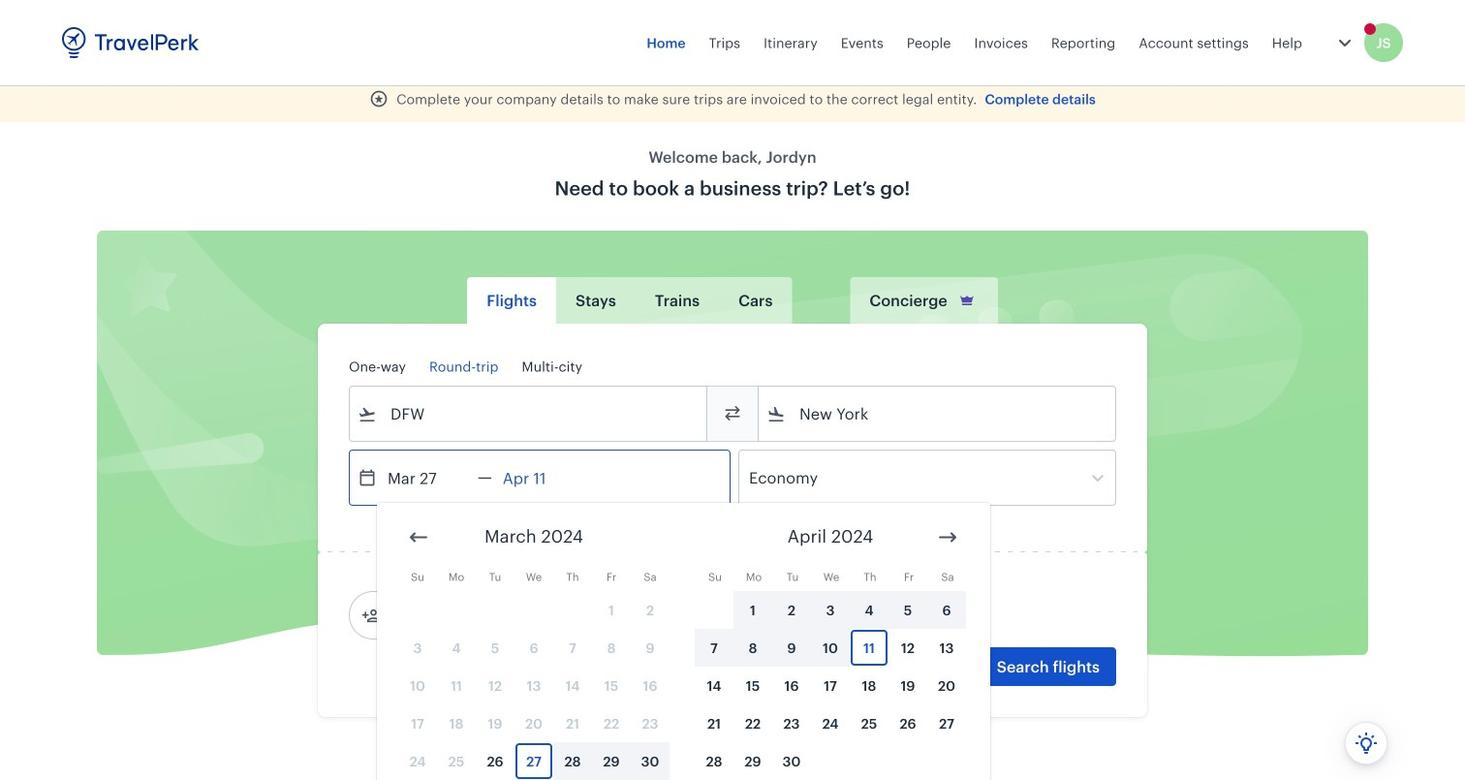 Task type: locate. For each thing, give the bounding box(es) containing it.
move backward to switch to the previous month. image
[[407, 526, 430, 549]]

Depart text field
[[377, 451, 478, 505]]

From search field
[[377, 398, 681, 429]]

Return text field
[[492, 451, 593, 505]]

Add first traveler search field
[[381, 600, 583, 631]]

calendar application
[[377, 503, 1465, 780]]

move forward to switch to the next month. image
[[936, 526, 960, 549]]



Task type: describe. For each thing, give the bounding box(es) containing it.
To search field
[[786, 398, 1090, 429]]



